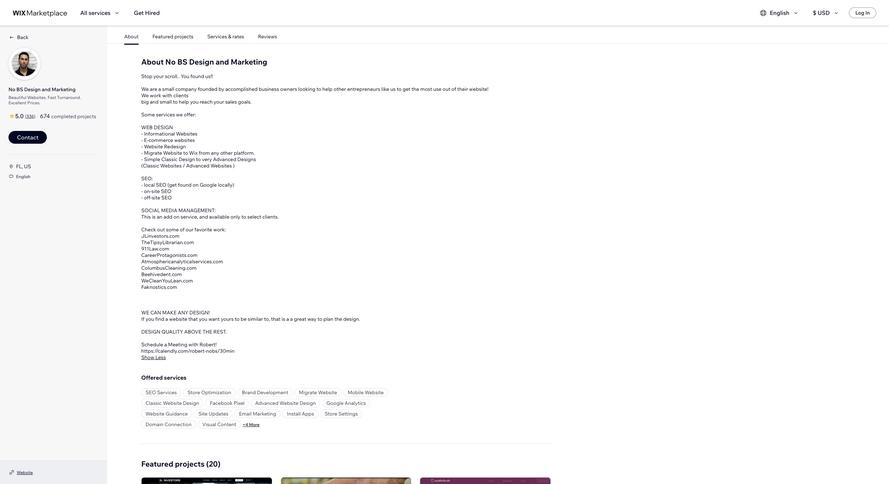 Task type: locate. For each thing, give the bounding box(es) containing it.
+4
[[243, 422, 248, 427]]

design!
[[189, 310, 210, 316]]

us
[[390, 86, 396, 92]]

0 horizontal spatial bs
[[16, 86, 23, 93]]

1 horizontal spatial the
[[412, 86, 419, 92]]

1 vertical spatial about
[[141, 57, 164, 66]]

0 vertical spatial featured
[[152, 33, 173, 40]]

1 horizontal spatial help
[[322, 86, 333, 92]]

0 vertical spatial google
[[200, 182, 217, 188]]

locally)
[[218, 182, 234, 188]]

we
[[141, 86, 149, 92], [141, 92, 149, 99]]

1 vertical spatial your
[[214, 99, 224, 105]]

1 - from the top
[[141, 131, 143, 137]]

0 horizontal spatial no
[[9, 86, 15, 93]]

8 - from the top
[[141, 195, 143, 201]]

and up fast
[[42, 86, 51, 93]]

0 vertical spatial the
[[412, 86, 419, 92]]

reach
[[200, 99, 213, 105]]

services
[[89, 9, 111, 16], [156, 111, 175, 118], [164, 374, 186, 381]]

projects right 'completed'
[[77, 113, 96, 120]]

services left &
[[207, 33, 227, 40]]

you left want
[[199, 316, 207, 322]]

google up store settings
[[327, 400, 344, 406]]

-
[[141, 131, 143, 137], [141, 137, 143, 143], [141, 143, 143, 150], [141, 150, 143, 156], [141, 156, 143, 163], [141, 182, 143, 188], [141, 188, 143, 195], [141, 195, 143, 201]]

seo services
[[146, 389, 177, 396]]

0 vertical spatial services
[[207, 33, 227, 40]]

0 horizontal spatial advanced
[[186, 163, 209, 169]]

an
[[157, 214, 162, 220]]

0 horizontal spatial that
[[188, 316, 198, 322]]

design up site
[[183, 400, 199, 406]]

design up commerce in the left of the page
[[154, 124, 173, 131]]

scroll..
[[165, 73, 180, 80]]

that right to,
[[271, 316, 280, 322]]

design up the schedule
[[141, 329, 160, 335]]

your
[[153, 73, 164, 80], [214, 99, 224, 105]]

we left are
[[141, 86, 149, 92]]

pixel
[[234, 400, 245, 406]]

0 horizontal spatial is
[[152, 214, 156, 220]]

0 horizontal spatial services
[[157, 389, 177, 396]]

to right way
[[318, 316, 322, 322]]

0 horizontal spatial google
[[200, 182, 217, 188]]

looking
[[298, 86, 315, 92]]

0 horizontal spatial store
[[188, 389, 200, 396]]

out left some at top
[[157, 226, 165, 233]]

design for advanced website design
[[300, 400, 316, 406]]

apps
[[302, 411, 314, 417]]

1 horizontal spatial )
[[233, 163, 235, 169]]

1 vertical spatial featured
[[141, 459, 173, 469]]

design
[[189, 57, 214, 66], [24, 86, 41, 93], [179, 156, 195, 163], [183, 400, 199, 406], [300, 400, 316, 406]]

your right stop
[[153, 73, 164, 80]]

1 horizontal spatial bs
[[177, 57, 187, 66]]

with right "work"
[[162, 92, 172, 99]]

0 horizontal spatial you
[[146, 316, 154, 322]]

like
[[381, 86, 389, 92]]

websites
[[176, 131, 197, 137], [160, 163, 182, 169], [211, 163, 232, 169]]

1 vertical spatial no
[[9, 86, 15, 93]]

accomplished
[[225, 86, 258, 92]]

hired
[[145, 9, 160, 16]]

1 horizontal spatial that
[[271, 316, 280, 322]]

design for classic website design
[[183, 400, 199, 406]]

design inside stop your scroll.. you found us!! we are a small company founded by accomplished business owners looking to help other entrepreneurs like us to get the most use out of their website! we work with clients big and small to help you reach your sales goals. some services we offer: web design - informational websites - e-commerce websites - website redesign - migrate website to wix from any other platform. - simple classic design to very advanced designs (classic websites / advanced websites ) seo: - local seo (get found on google locally) - on-site seo - off-site seo social media management: this is an add on service, and available only to select clients. check out some of our favorite work: jlinvestors.com thetipsylibrarian.com 911law.com careerprotagonists.com atmosphericanalyticalservices.com columbuscleaning.com beehivedent.com wecleanyoulean.com faknostics.com we can make any design! if you find a website that you want yours to be similar to, that is a a great way to plan the design. design quality above the rest. schedule a meeting with robert! https://calendly.com/robert-nobs/30min show less
[[179, 156, 195, 163]]

projects for featured projects
[[174, 33, 193, 40]]

bs up the beautiful
[[16, 86, 23, 93]]

add
[[164, 214, 172, 220]]

featured for featured projects (20)
[[141, 459, 173, 469]]

to right looking
[[317, 86, 321, 92]]

owners
[[280, 86, 297, 92]]

on
[[193, 182, 199, 188], [174, 214, 179, 220]]

website link
[[17, 469, 33, 476]]

0 vertical spatial other
[[334, 86, 346, 92]]

1 vertical spatial help
[[179, 99, 189, 105]]

1 horizontal spatial is
[[282, 316, 285, 322]]

0 vertical spatial of
[[452, 86, 456, 92]]

about
[[124, 33, 139, 40], [141, 57, 164, 66]]

1 vertical spatial of
[[180, 226, 185, 233]]

less
[[155, 354, 166, 361]]

0 vertical spatial about
[[124, 33, 139, 40]]

all services button
[[80, 9, 121, 17]]

about for about no bs design and marketing
[[141, 57, 164, 66]]

websites up redesign
[[176, 131, 197, 137]]

us!!
[[205, 73, 213, 80]]

advanced
[[213, 156, 236, 163], [186, 163, 209, 169], [255, 400, 278, 406]]

0 vertical spatial your
[[153, 73, 164, 80]]

about down the get
[[124, 33, 139, 40]]

design down redesign
[[179, 156, 195, 163]]

0 vertical spatial no
[[165, 57, 176, 66]]

0 vertical spatial migrate
[[144, 150, 162, 156]]

classic inside stop your scroll.. you found us!! we are a small company founded by accomplished business owners looking to help other entrepreneurs like us to get the most use out of their website! we work with clients big and small to help you reach your sales goals. some services we offer: web design - informational websites - e-commerce websites - website redesign - migrate website to wix from any other platform. - simple classic design to very advanced designs (classic websites / advanced websites ) seo: - local seo (get found on google locally) - on-site seo - off-site seo social media management: this is an add on service, and available only to select clients. check out some of our favorite work: jlinvestors.com thetipsylibrarian.com 911law.com careerprotagonists.com atmosphericanalyticalservices.com columbuscleaning.com beehivedent.com wecleanyoulean.com faknostics.com we can make any design! if you find a website that you want yours to be similar to, that is a a great way to plan the design. design quality above the rest. schedule a meeting with robert! https://calendly.com/robert-nobs/30min show less
[[161, 156, 178, 163]]

1 vertical spatial is
[[282, 316, 285, 322]]

classic down redesign
[[161, 156, 178, 163]]

services right all
[[89, 9, 111, 16]]

check
[[141, 226, 156, 233]]

marketing down rates
[[231, 57, 267, 66]]

faknostics.com
[[141, 284, 177, 290]]

help right looking
[[322, 86, 333, 92]]

marketing
[[231, 57, 267, 66], [52, 86, 76, 93], [253, 411, 276, 417]]

english left the $
[[770, 9, 790, 16]]

1 horizontal spatial google
[[327, 400, 344, 406]]

and down services & rates
[[216, 57, 229, 66]]

media
[[161, 207, 177, 214]]

1 vertical spatial bs
[[16, 86, 23, 93]]

2 vertical spatial services
[[164, 374, 186, 381]]

to
[[317, 86, 321, 92], [397, 86, 402, 92], [173, 99, 178, 105], [183, 150, 188, 156], [196, 156, 201, 163], [241, 214, 246, 220], [235, 316, 240, 322], [318, 316, 322, 322]]

stop
[[141, 73, 152, 80]]

1 we from the top
[[141, 86, 149, 92]]

get hired link
[[134, 9, 160, 17]]

0 horizontal spatial migrate
[[144, 150, 162, 156]]

1 horizontal spatial english
[[770, 9, 790, 16]]

services & rates link
[[207, 33, 244, 40]]

plan
[[323, 316, 333, 322]]

1 vertical spatial design
[[141, 329, 160, 335]]

this
[[141, 214, 151, 220]]

0 horizontal spatial help
[[179, 99, 189, 105]]

6 - from the top
[[141, 182, 143, 188]]

0 vertical spatial english
[[770, 9, 790, 16]]

no up the scroll..
[[165, 57, 176, 66]]

informational
[[144, 131, 175, 137]]

small
[[162, 86, 174, 92], [160, 99, 172, 105]]

that
[[188, 316, 198, 322], [271, 316, 280, 322]]

small down the scroll..
[[162, 86, 174, 92]]

1 vertical spatial store
[[325, 411, 337, 417]]

projects left (20)
[[175, 459, 205, 469]]

4 - from the top
[[141, 150, 143, 156]]

0 vertical spatial help
[[322, 86, 333, 92]]

1 vertical spatial marketing
[[52, 86, 76, 93]]

674
[[40, 113, 50, 120]]

0 vertical spatial on
[[193, 182, 199, 188]]

0 vertical spatial services
[[89, 9, 111, 16]]

their
[[457, 86, 468, 92]]

1 vertical spatial english
[[16, 174, 30, 179]]

out right use
[[443, 86, 450, 92]]

featured
[[152, 33, 173, 40], [141, 459, 173, 469]]

advanced down the wix
[[186, 163, 209, 169]]

design up 'us!!'
[[189, 57, 214, 66]]

0 vertical spatial with
[[162, 92, 172, 99]]

found right the (get
[[178, 182, 192, 188]]

site
[[152, 188, 160, 195], [152, 195, 160, 201]]

1 horizontal spatial other
[[334, 86, 346, 92]]

about up stop
[[141, 57, 164, 66]]

optimization
[[201, 389, 231, 396]]

other
[[334, 86, 346, 92], [220, 150, 233, 156]]

1 horizontal spatial of
[[452, 86, 456, 92]]

other right any
[[220, 150, 233, 156]]

bs inside no bs design and marketing beautiful websites. fast turnaround. excellent prices.
[[16, 86, 23, 93]]

a
[[158, 86, 161, 92], [165, 316, 168, 322], [286, 316, 289, 322], [290, 316, 293, 322], [164, 341, 167, 348]]

local
[[144, 182, 155, 188]]

google left locally)
[[200, 182, 217, 188]]

store left settings
[[325, 411, 337, 417]]

classic down 'seo services'
[[146, 400, 162, 406]]

development
[[257, 389, 288, 396]]

2 horizontal spatial advanced
[[255, 400, 278, 406]]

with down above
[[188, 341, 198, 348]]

design.
[[343, 316, 360, 322]]

1 vertical spatial )
[[233, 163, 235, 169]]

0 vertical spatial )
[[34, 114, 35, 119]]

to left very
[[196, 156, 201, 163]]

0 vertical spatial projects
[[174, 33, 193, 40]]

2 that from the left
[[271, 316, 280, 322]]

is left "an" in the left of the page
[[152, 214, 156, 220]]

no inside no bs design and marketing beautiful websites. fast turnaround. excellent prices.
[[9, 86, 15, 93]]

analytics
[[345, 400, 366, 406]]

1 horizontal spatial you
[[190, 99, 199, 105]]

the right get
[[412, 86, 419, 92]]

of left our at left
[[180, 226, 185, 233]]

we
[[176, 111, 183, 118]]

1 vertical spatial on
[[174, 214, 179, 220]]

0 vertical spatial found
[[190, 73, 204, 80]]

install
[[287, 411, 301, 417]]

no up the beautiful
[[9, 86, 15, 93]]

/
[[183, 163, 185, 169]]

of
[[452, 86, 456, 92], [180, 226, 185, 233]]

1 horizontal spatial migrate
[[299, 389, 317, 396]]

advanced down brand development
[[255, 400, 278, 406]]

make
[[162, 310, 177, 316]]

are
[[150, 86, 157, 92]]

beautiful
[[9, 95, 26, 100]]

that right any
[[188, 316, 198, 322]]

1 vertical spatial services
[[156, 111, 175, 118]]

1 vertical spatial out
[[157, 226, 165, 233]]

1 vertical spatial the
[[335, 316, 342, 322]]

0 vertical spatial bs
[[177, 57, 187, 66]]

1 vertical spatial projects
[[77, 113, 96, 120]]

site down seo:
[[152, 188, 160, 195]]

) left designs
[[233, 163, 235, 169]]

about for about
[[124, 33, 139, 40]]

marketing up turnaround.
[[52, 86, 76, 93]]

0 vertical spatial marketing
[[231, 57, 267, 66]]

very
[[202, 156, 212, 163]]

1 vertical spatial other
[[220, 150, 233, 156]]

by
[[219, 86, 224, 92]]

on right the (get
[[193, 182, 199, 188]]

store optimization
[[188, 389, 231, 396]]

usd
[[818, 9, 830, 16]]

) right '('
[[34, 114, 35, 119]]

you
[[181, 73, 189, 80]]

0 horizontal spatial on
[[174, 214, 179, 220]]

0 horizontal spatial about
[[124, 33, 139, 40]]

help down company
[[179, 99, 189, 105]]

migrate up the apps
[[299, 389, 317, 396]]

0 vertical spatial out
[[443, 86, 450, 92]]

(classic
[[141, 163, 159, 169]]

0 horizontal spatial the
[[335, 316, 342, 322]]

english down fl, us at the left of page
[[16, 174, 30, 179]]

other left entrepreneurs
[[334, 86, 346, 92]]

0 vertical spatial store
[[188, 389, 200, 396]]

fl,
[[16, 163, 23, 170]]

back button
[[9, 34, 28, 40]]

1 horizontal spatial on
[[193, 182, 199, 188]]

&
[[228, 33, 231, 40]]

bs up you
[[177, 57, 187, 66]]

1 vertical spatial services
[[157, 389, 177, 396]]

you
[[190, 99, 199, 105], [146, 316, 154, 322], [199, 316, 207, 322]]

atmosphericanalyticalservices.com
[[141, 258, 223, 265]]

store left optimization
[[188, 389, 200, 396]]

email marketing
[[239, 411, 276, 417]]

connection
[[165, 421, 192, 428]]

to right the only
[[241, 214, 246, 220]]

services left we
[[156, 111, 175, 118]]

1 that from the left
[[188, 316, 198, 322]]

all
[[80, 9, 87, 16]]

projects up about no bs design and marketing
[[174, 33, 193, 40]]

$ usd
[[813, 9, 830, 16]]

0 horizontal spatial )
[[34, 114, 35, 119]]

1 horizontal spatial store
[[325, 411, 337, 417]]

found left 'us!!'
[[190, 73, 204, 80]]

1 horizontal spatial services
[[207, 33, 227, 40]]

and up favorite
[[199, 214, 208, 220]]

email
[[239, 411, 252, 417]]

you right if
[[146, 316, 154, 322]]

design inside no bs design and marketing beautiful websites. fast turnaround. excellent prices.
[[24, 86, 41, 93]]

1 horizontal spatial with
[[188, 341, 198, 348]]

design up the apps
[[300, 400, 316, 406]]

design up websites.
[[24, 86, 41, 93]]

your left sales
[[214, 99, 224, 105]]

we left "work"
[[141, 92, 149, 99]]

the right plan at left bottom
[[335, 316, 342, 322]]

1 horizontal spatial out
[[443, 86, 450, 92]]

you left reach
[[190, 99, 199, 105]]

2 vertical spatial projects
[[175, 459, 205, 469]]

0 vertical spatial small
[[162, 86, 174, 92]]

of left their
[[452, 86, 456, 92]]

1 vertical spatial google
[[327, 400, 344, 406]]

advanced right very
[[213, 156, 236, 163]]

updates
[[209, 411, 228, 417]]

is right to,
[[282, 316, 285, 322]]

services inside button
[[89, 9, 111, 16]]

1 vertical spatial with
[[188, 341, 198, 348]]

5 - from the top
[[141, 156, 143, 163]]

(
[[25, 114, 26, 119]]

0 vertical spatial is
[[152, 214, 156, 220]]

1 horizontal spatial no
[[165, 57, 176, 66]]

small left clients
[[160, 99, 172, 105]]

brand
[[242, 389, 256, 396]]

marketing up more
[[253, 411, 276, 417]]

services up 'seo services'
[[164, 374, 186, 381]]

services up classic website design at the bottom left of page
[[157, 389, 177, 396]]

0 horizontal spatial of
[[180, 226, 185, 233]]

no
[[165, 57, 176, 66], [9, 86, 15, 93]]

1 horizontal spatial about
[[141, 57, 164, 66]]

on right add
[[174, 214, 179, 220]]

1 horizontal spatial your
[[214, 99, 224, 105]]

0 vertical spatial classic
[[161, 156, 178, 163]]

migrate up the (classic
[[144, 150, 162, 156]]

similar
[[248, 316, 263, 322]]

out
[[443, 86, 450, 92], [157, 226, 165, 233]]



Task type: describe. For each thing, give the bounding box(es) containing it.
2 vertical spatial marketing
[[253, 411, 276, 417]]

336
[[26, 114, 34, 119]]

offered services
[[141, 374, 186, 381]]

website!
[[469, 86, 489, 92]]

seo:
[[141, 175, 153, 182]]

redesign
[[164, 143, 186, 150]]

the
[[203, 329, 212, 335]]

get hired
[[134, 9, 160, 16]]

2 we from the top
[[141, 92, 149, 99]]

english inside button
[[770, 9, 790, 16]]

site right 'on-'
[[152, 195, 160, 201]]

columbuscleaning.com
[[141, 265, 197, 271]]

featured projects
[[152, 33, 193, 40]]

marketing inside no bs design and marketing beautiful websites. fast turnaround. excellent prices.
[[52, 86, 76, 93]]

our
[[186, 226, 193, 233]]

and inside no bs design and marketing beautiful websites. fast turnaround. excellent prices.
[[42, 86, 51, 93]]

$ usd button
[[813, 9, 841, 17]]

2 - from the top
[[141, 137, 143, 143]]

services for offered
[[164, 374, 186, 381]]

) inside stop your scroll.. you found us!! we are a small company founded by accomplished business owners looking to help other entrepreneurs like us to get the most use out of their website! we work with clients big and small to help you reach your sales goals. some services we offer: web design - informational websites - e-commerce websites - website redesign - migrate website to wix from any other platform. - simple classic design to very advanced designs (classic websites / advanced websites ) seo: - local seo (get found on google locally) - on-site seo - off-site seo social media management: this is an add on service, and available only to select clients. check out some of our favorite work: jlinvestors.com thetipsylibrarian.com 911law.com careerprotagonists.com atmosphericanalyticalservices.com columbuscleaning.com beehivedent.com wecleanyoulean.com faknostics.com we can make any design! if you find a website that you want yours to be similar to, that is a a great way to plan the design. design quality above the rest. schedule a meeting with robert! https://calendly.com/robert-nobs/30min show less
[[233, 163, 235, 169]]

stop your scroll.. you found us!! we are a small company founded by accomplished business owners looking to help other entrepreneurs like us to get the most use out of their website! we work with clients big and small to help you reach your sales goals. some services we offer: web design - informational websites - e-commerce websites - website redesign - migrate website to wix from any other platform. - simple classic design to very advanced designs (classic websites / advanced websites ) seo: - local seo (get found on google locally) - on-site seo - off-site seo social media management: this is an add on service, and available only to select clients. check out some of our favorite work: jlinvestors.com thetipsylibrarian.com 911law.com careerprotagonists.com atmosphericanalyticalservices.com columbuscleaning.com beehivedent.com wecleanyoulean.com faknostics.com we can make any design! if you find a website that you want yours to be similar to, that is a a great way to plan the design. design quality above the rest. schedule a meeting with robert! https://calendly.com/robert-nobs/30min show less
[[141, 73, 489, 361]]

guidance
[[166, 411, 188, 417]]

5.0 ( 336 )
[[15, 113, 35, 120]]

wix
[[189, 150, 198, 156]]

off-
[[144, 195, 152, 201]]

to left be
[[235, 316, 240, 322]]

visual content
[[202, 421, 236, 428]]

https://calendly.com/robert-
[[141, 348, 206, 354]]

featured for featured projects
[[152, 33, 173, 40]]

meeting
[[168, 341, 187, 348]]

1 vertical spatial classic
[[146, 400, 162, 406]]

entrepreneurs
[[347, 86, 380, 92]]

0 horizontal spatial your
[[153, 73, 164, 80]]

0 horizontal spatial english
[[16, 174, 30, 179]]

facebook
[[210, 400, 233, 406]]

site updates
[[198, 411, 228, 417]]

log
[[856, 10, 864, 16]]

from
[[199, 150, 210, 156]]

work
[[150, 92, 161, 99]]

1 vertical spatial migrate
[[299, 389, 317, 396]]

robert!
[[199, 341, 217, 348]]

design for no bs design and marketing beautiful websites. fast turnaround. excellent prices.
[[24, 86, 41, 93]]

want
[[209, 316, 220, 322]]

nobs/30min
[[206, 348, 235, 354]]

google inside stop your scroll.. you found us!! we are a small company founded by accomplished business owners looking to help other entrepreneurs like us to get the most use out of their website! we work with clients big and small to help you reach your sales goals. some services we offer: web design - informational websites - e-commerce websites - website redesign - migrate website to wix from any other platform. - simple classic design to very advanced designs (classic websites / advanced websites ) seo: - local seo (get found on google locally) - on-site seo - off-site seo social media management: this is an add on service, and available only to select clients. check out some of our favorite work: jlinvestors.com thetipsylibrarian.com 911law.com careerprotagonists.com atmosphericanalyticalservices.com columbuscleaning.com beehivedent.com wecleanyoulean.com faknostics.com we can make any design! if you find a website that you want yours to be similar to, that is a a great way to plan the design. design quality above the rest. schedule a meeting with robert! https://calendly.com/robert-nobs/30min show less
[[200, 182, 217, 188]]

websites left /
[[160, 163, 182, 169]]

1 horizontal spatial advanced
[[213, 156, 236, 163]]

english button
[[759, 9, 800, 17]]

schedule
[[141, 341, 163, 348]]

designs
[[237, 156, 256, 163]]

migrate inside stop your scroll.. you found us!! we are a small company founded by accomplished business owners looking to help other entrepreneurs like us to get the most use out of their website! we work with clients big and small to help you reach your sales goals. some services we offer: web design - informational websites - e-commerce websites - website redesign - migrate website to wix from any other platform. - simple classic design to very advanced designs (classic websites / advanced websites ) seo: - local seo (get found on google locally) - on-site seo - off-site seo social media management: this is an add on service, and available only to select clients. check out some of our favorite work: jlinvestors.com thetipsylibrarian.com 911law.com careerprotagonists.com atmosphericanalyticalservices.com columbuscleaning.com beehivedent.com wecleanyoulean.com faknostics.com we can make any design! if you find a website that you want yours to be similar to, that is a a great way to plan the design. design quality above the rest. schedule a meeting with robert! https://calendly.com/robert-nobs/30min show less
[[144, 150, 162, 156]]

and right big
[[150, 99, 159, 105]]

no bs design and marketing image
[[9, 48, 40, 80]]

reviews link
[[258, 33, 277, 40]]

migrate website
[[299, 389, 337, 396]]

featured projects link
[[152, 33, 193, 40]]

1 vertical spatial small
[[160, 99, 172, 105]]

911law.com
[[141, 246, 169, 252]]

platform.
[[234, 150, 255, 156]]

back
[[17, 34, 28, 40]]

log in button
[[849, 7, 876, 18]]

) inside 5.0 ( 336 )
[[34, 114, 35, 119]]

show less button
[[141, 354, 497, 361]]

domain connection
[[146, 421, 192, 428]]

websites down any
[[211, 163, 232, 169]]

we
[[141, 310, 149, 316]]

services inside stop your scroll.. you found us!! we are a small company founded by accomplished business owners looking to help other entrepreneurs like us to get the most use out of their website! we work with clients big and small to help you reach your sales goals. some services we offer: web design - informational websites - e-commerce websites - website redesign - migrate website to wix from any other platform. - simple classic design to very advanced designs (classic websites / advanced websites ) seo: - local seo (get found on google locally) - on-site seo - off-site seo social media management: this is an add on service, and available only to select clients. check out some of our favorite work: jlinvestors.com thetipsylibrarian.com 911law.com careerprotagonists.com atmosphericanalyticalservices.com columbuscleaning.com beehivedent.com wecleanyoulean.com faknostics.com we can make any design! if you find a website that you want yours to be similar to, that is a a great way to plan the design. design quality above the rest. schedule a meeting with robert! https://calendly.com/robert-nobs/30min show less
[[156, 111, 175, 118]]

visual
[[202, 421, 216, 428]]

to,
[[264, 316, 270, 322]]

fl, us
[[16, 163, 31, 170]]

services for all
[[89, 9, 111, 16]]

no bs design and marketing beautiful websites. fast turnaround. excellent prices.
[[9, 86, 81, 105]]

fast
[[48, 95, 56, 100]]

beehivedent.com
[[141, 271, 182, 278]]

0 horizontal spatial out
[[157, 226, 165, 233]]

website guidance
[[146, 411, 188, 417]]

clients.
[[262, 214, 279, 220]]

projects for featured projects (20)
[[175, 459, 205, 469]]

clients
[[173, 92, 189, 99]]

$
[[813, 9, 817, 16]]

seo left the (get
[[156, 182, 166, 188]]

management:
[[178, 207, 216, 214]]

excellent
[[9, 100, 26, 105]]

0 horizontal spatial with
[[162, 92, 172, 99]]

+4 more
[[243, 422, 260, 427]]

can
[[150, 310, 161, 316]]

most
[[420, 86, 432, 92]]

0 vertical spatial design
[[154, 124, 173, 131]]

above
[[184, 329, 201, 335]]

store for store settings
[[325, 411, 337, 417]]

websites
[[174, 137, 195, 143]]

rates
[[233, 33, 244, 40]]

use
[[433, 86, 442, 92]]

1 vertical spatial found
[[178, 182, 192, 188]]

0 horizontal spatial other
[[220, 150, 233, 156]]

get
[[403, 86, 410, 92]]

available
[[209, 214, 229, 220]]

+4 more button
[[243, 421, 260, 428]]

3 - from the top
[[141, 143, 143, 150]]

social
[[141, 207, 160, 214]]

to left the wix
[[183, 150, 188, 156]]

to right us
[[397, 86, 402, 92]]

settings
[[338, 411, 358, 417]]

log in
[[856, 10, 870, 16]]

projects inside 674 completed projects
[[77, 113, 96, 120]]

careerprotagonists.com
[[141, 252, 198, 258]]

jlinvestors.com
[[141, 233, 179, 239]]

google analytics
[[327, 400, 366, 406]]

work:
[[213, 226, 226, 233]]

seo right local
[[161, 188, 171, 195]]

to up we
[[173, 99, 178, 105]]

2 horizontal spatial you
[[199, 316, 207, 322]]

content
[[217, 421, 236, 428]]

674 completed projects
[[40, 113, 96, 120]]

commerce
[[149, 137, 173, 143]]

classic website design
[[146, 400, 199, 406]]

show
[[141, 354, 154, 361]]

seo down offered
[[146, 389, 156, 396]]

store for store optimization
[[188, 389, 200, 396]]

websites.
[[27, 95, 47, 100]]

7 - from the top
[[141, 188, 143, 195]]

get
[[134, 9, 144, 16]]

seo up media
[[161, 195, 172, 201]]

wecleanyoulean.com
[[141, 278, 193, 284]]



Task type: vqa. For each thing, say whether or not it's contained in the screenshot.
On-
yes



